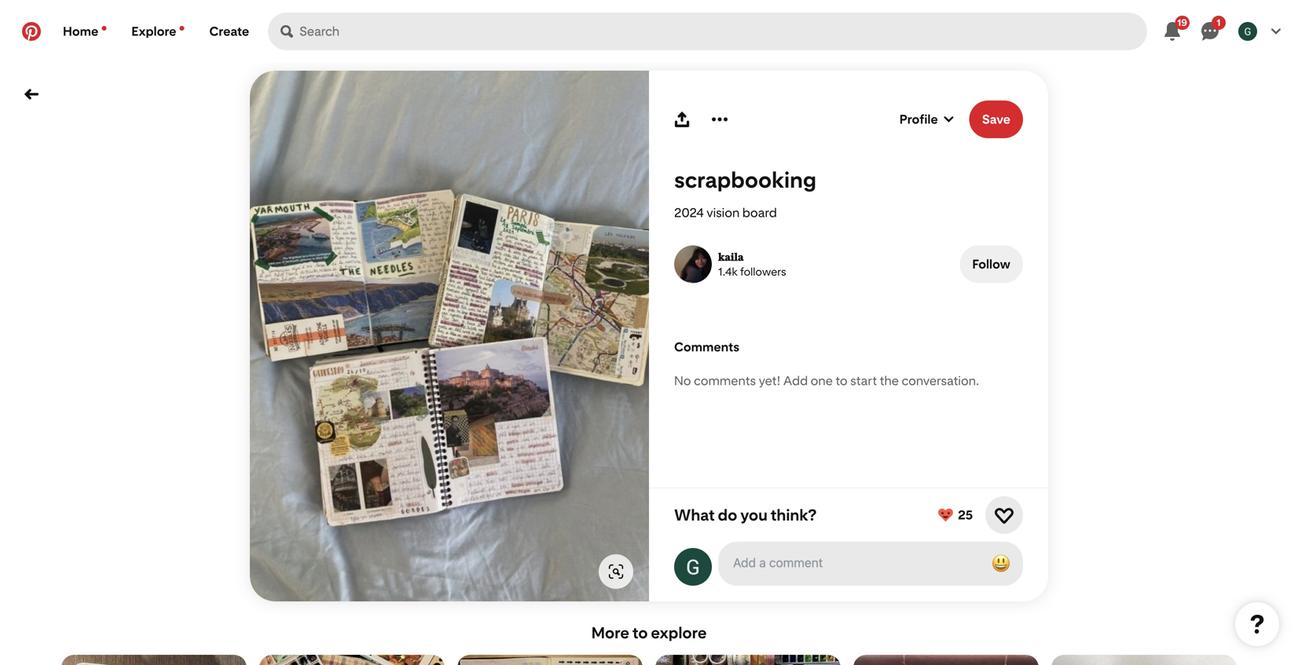 Task type: describe. For each thing, give the bounding box(es) containing it.
greg robinson image
[[1239, 22, 1258, 41]]

profile
[[900, 112, 939, 127]]

select a board you want to save to image
[[945, 115, 954, 124]]

do
[[718, 506, 738, 525]]

follow
[[973, 257, 1011, 272]]

notifications image
[[102, 26, 106, 31]]

1
[[1218, 17, 1222, 28]]

Add a comment field
[[734, 556, 973, 571]]

explore link
[[119, 13, 197, 50]]

19
[[1178, 17, 1188, 28]]

add
[[784, 374, 808, 389]]

Search text field
[[300, 13, 1148, 50]]

😃
[[992, 553, 1011, 575]]

explore
[[132, 24, 176, 39]]

19 button
[[1154, 13, 1192, 50]]

𝐤𝐚𝐢𝐥𝐚
[[719, 250, 744, 264]]

what do you think?
[[675, 506, 817, 525]]

one
[[811, 374, 833, 389]]

robinsongreg175 image
[[675, 549, 712, 587]]

create link
[[197, 13, 262, 50]]

follow button
[[960, 246, 1024, 283]]

save button
[[970, 101, 1024, 138]]

you
[[741, 506, 768, 525]]

reaction image
[[995, 506, 1014, 525]]

profile button
[[900, 101, 958, 138]]

the
[[880, 374, 899, 389]]

yet!
[[759, 374, 781, 389]]

this contains an image of: memory scrapbook image
[[854, 656, 1039, 666]]



Task type: locate. For each thing, give the bounding box(es) containing it.
followers
[[741, 265, 787, 279]]

search icon image
[[281, 25, 293, 38]]

0 horizontal spatial this contains an image of: image
[[61, 656, 247, 666]]

start
[[851, 374, 878, 389]]

2 this contains an image of: image from the left
[[259, 656, 445, 666]]

board
[[743, 206, 777, 221]]

1.4k
[[719, 265, 738, 279]]

2024
[[675, 206, 704, 221]]

to right more
[[633, 624, 648, 643]]

what
[[675, 506, 715, 525]]

explore
[[651, 624, 707, 643]]

2 horizontal spatial this contains an image of: image
[[656, 656, 841, 666]]

to right the 'one'
[[836, 374, 848, 389]]

click to shop image
[[609, 565, 624, 580]]

1 vertical spatial to
[[633, 624, 648, 643]]

create
[[209, 24, 249, 39]]

𝐤𝐚𝐢𝐥𝐚 link
[[719, 250, 744, 265]]

comments button
[[675, 340, 1024, 355]]

to
[[836, 374, 848, 389], [633, 624, 648, 643]]

no
[[675, 374, 692, 389]]

vision
[[707, 206, 740, 221]]

😃 button
[[720, 544, 1022, 585], [986, 549, 1017, 580]]

𝐤𝐚𝐢𝐥𝐚 1.4k followers
[[719, 250, 787, 279]]

0 horizontal spatial to
[[633, 624, 648, 643]]

list
[[55, 656, 1244, 666]]

notifications image
[[180, 26, 184, 31]]

1 this contains an image of: image from the left
[[61, 656, 247, 666]]

think?
[[771, 506, 817, 525]]

scrapbooking
[[675, 167, 817, 193]]

this contains an image of: 60+ travel journal prompts to help you document your journey! | that adventurer image
[[1052, 656, 1238, 666]]

no comments yet! add one to start the conversation.
[[675, 374, 980, 389]]

conversation.
[[902, 374, 980, 389]]

1 horizontal spatial to
[[836, 374, 848, 389]]

cake cakes cake decorating cake aesthetic cake recipes cake recipe cake decor cake dessert cake desserts cake ideas cake design cake designs cake aesthetic simple cake decoration cakes aesthetic cake decorating ideas cake recipes easy cakes desserts cake decorations cake shop cake shopping ..."a beautiful way to keep memories of that special birthday alive and safe forever. store items such as photos, celebration cards, special gifts or any other sentimental items. a perfect ... less ... mor .. image
[[458, 656, 643, 666]]

home link
[[50, 13, 119, 50]]

1 horizontal spatial this contains an image of: image
[[259, 656, 445, 666]]

𝐤𝐚𝐢𝐥𝐚 avatar link image
[[675, 246, 712, 283]]

0 vertical spatial to
[[836, 374, 848, 389]]

scrapbooking link
[[675, 167, 1024, 193]]

25
[[959, 508, 973, 523]]

comments
[[694, 374, 757, 389]]

1 button
[[1192, 13, 1230, 50]]

this contains an image of: image
[[61, 656, 247, 666], [259, 656, 445, 666], [656, 656, 841, 666]]

save
[[983, 112, 1011, 127]]

more
[[592, 624, 630, 643]]

more to explore
[[592, 624, 707, 643]]

3 this contains an image of: image from the left
[[656, 656, 841, 666]]

2024 vision board
[[675, 206, 777, 221]]

home
[[63, 24, 98, 39]]

comments
[[675, 340, 740, 355]]



Task type: vqa. For each thing, say whether or not it's contained in the screenshot.
DISNEY JOURNAL WITH PEN - 1.0 EA
no



